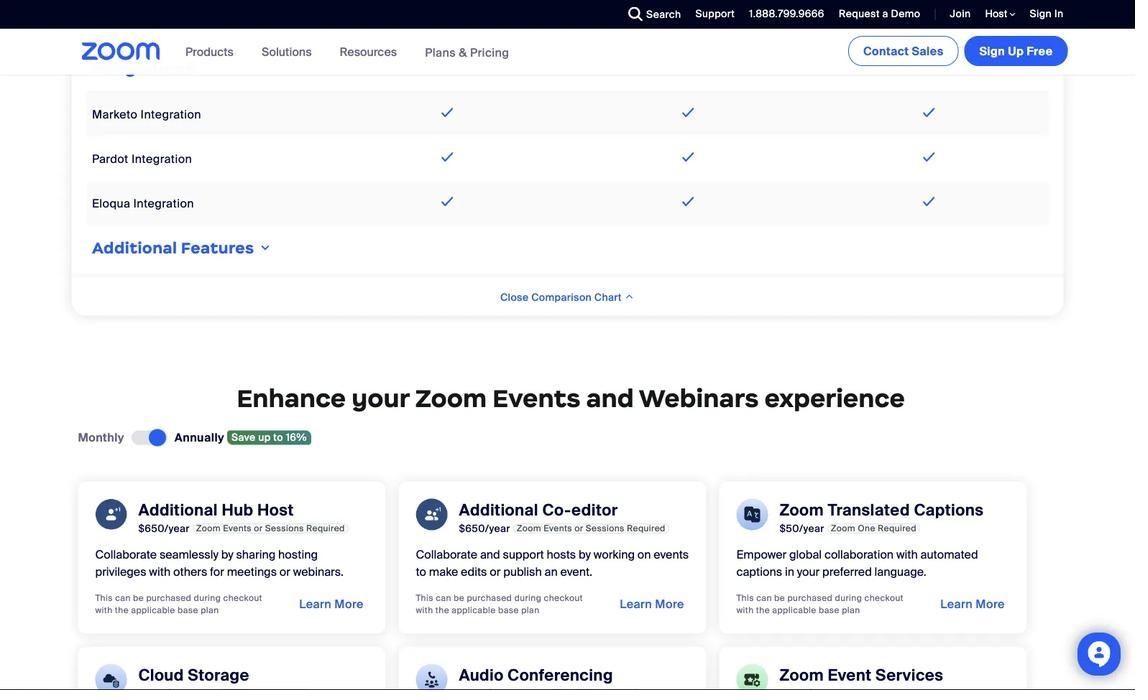 Task type: describe. For each thing, give the bounding box(es) containing it.
collaborate seamlessly by sharing hosting privileges with others for meetings or webinars.
[[95, 548, 344, 580]]

one
[[858, 523, 876, 534]]

16%
[[286, 431, 307, 445]]

plans & pricing
[[425, 45, 509, 60]]

your inside empower global collaboration with automated captions in your preferred language.
[[797, 565, 820, 580]]

search
[[646, 8, 681, 21]]

pardot integration
[[92, 152, 192, 167]]

sign in
[[1030, 7, 1064, 20]]

save
[[232, 431, 256, 445]]

make
[[429, 565, 458, 580]]

cloud storage logo image
[[95, 665, 127, 691]]

products button
[[186, 29, 240, 75]]

banner containing contact sales
[[64, 29, 1071, 76]]

right image for integrations
[[198, 63, 212, 75]]

zoom event services
[[780, 666, 944, 687]]

search button
[[618, 0, 685, 29]]

an
[[545, 565, 558, 580]]

required for additional co-editor
[[627, 523, 666, 534]]

cell up plans
[[327, 9, 568, 40]]

free
[[1027, 43, 1053, 59]]

contact sales
[[863, 43, 944, 59]]

host button
[[985, 7, 1016, 21]]

chart
[[594, 291, 622, 304]]

close comparison chart
[[500, 291, 624, 304]]

resources
[[340, 44, 397, 59]]

cell up demo
[[808, 0, 1049, 2]]

experience
[[765, 383, 905, 414]]

privileges
[[95, 565, 146, 580]]

sign up free
[[980, 43, 1053, 59]]

by inside collaborate seamlessly by sharing hosting privileges with others for meetings or webinars.
[[221, 548, 233, 563]]

sessions for editor
[[586, 523, 625, 534]]

publish
[[503, 565, 542, 580]]

required inside the zoom translated captions $50/year zoom one required
[[878, 523, 917, 534]]

request
[[839, 7, 880, 20]]

sign for sign in
[[1030, 7, 1052, 20]]

event for post
[[119, 16, 151, 31]]

pardot
[[92, 152, 128, 167]]

captions
[[737, 565, 782, 580]]

host inside dropdown button
[[985, 7, 1010, 20]]

integration for marketo integration
[[140, 107, 201, 122]]

$50/year
[[780, 522, 824, 536]]

base for co-
[[498, 605, 519, 616]]

join link left "host" dropdown button
[[939, 0, 975, 29]]

a
[[883, 7, 888, 20]]

applicable for zoom translated captions
[[772, 605, 817, 616]]

webinars.
[[293, 565, 344, 580]]

join link up "meetings" navigation
[[950, 7, 971, 20]]

plan for co-
[[521, 605, 540, 616]]

request a demo
[[839, 7, 921, 20]]

up
[[1008, 43, 1024, 59]]

cloud
[[138, 666, 184, 687]]

to inside 'collaborate and support hosts by working on events to make edits or publish an event.'
[[416, 565, 426, 580]]

with for additional co-editor
[[416, 605, 433, 616]]

learn for additional co-editor
[[620, 597, 652, 612]]

event for zoom
[[828, 666, 872, 687]]

and inside 'collaborate and support hosts by working on events to make edits or publish an event.'
[[480, 548, 500, 563]]

events for additional hub host
[[223, 523, 252, 534]]

demo
[[891, 7, 921, 20]]

events for additional co-editor
[[544, 523, 572, 534]]

survey
[[154, 16, 191, 31]]

in
[[1054, 7, 1064, 20]]

meetings navigation
[[845, 29, 1071, 69]]

services
[[876, 666, 944, 687]]

empower global collaboration with automated captions in your preferred language.
[[737, 548, 978, 580]]

event.
[[560, 565, 592, 580]]

cell up search on the right of page
[[568, 0, 808, 2]]

preferred
[[822, 565, 872, 580]]

by inside 'collaborate and support hosts by working on events to make edits or publish an event.'
[[579, 548, 591, 563]]

sales
[[912, 43, 944, 59]]

sharing
[[236, 548, 276, 563]]

language.
[[875, 565, 926, 580]]

additional features cell
[[86, 232, 1049, 266]]

plan for translated
[[842, 605, 860, 616]]

hosts
[[547, 548, 576, 563]]

marketo integration
[[92, 107, 201, 122]]

learn more for additional hub host
[[299, 597, 364, 612]]

cloud storage
[[138, 666, 249, 687]]

this for additional co-editor
[[416, 593, 433, 604]]

support
[[503, 548, 544, 563]]

co-
[[542, 501, 572, 521]]

eloqua
[[92, 196, 130, 211]]

close
[[500, 291, 529, 304]]

translated
[[828, 501, 910, 521]]

zoom inside additional co-editor $650/year zoom events or sessions required
[[517, 523, 541, 534]]

zoom logo image
[[82, 42, 160, 60]]

for
[[210, 565, 224, 580]]

applicable for additional hub host
[[131, 605, 175, 616]]

resources button
[[340, 29, 403, 75]]

post
[[92, 16, 116, 31]]

integrations
[[92, 59, 194, 78]]

product information navigation
[[175, 29, 520, 76]]

base for hub
[[178, 605, 198, 616]]

conferencing
[[508, 666, 613, 687]]

more for host
[[335, 597, 364, 612]]

editor
[[572, 501, 618, 521]]

up
[[258, 431, 271, 445]]

solutions button
[[262, 29, 318, 75]]

checkout for translated
[[865, 593, 904, 604]]

purchased for additional hub host
[[146, 593, 191, 604]]

hub
[[222, 501, 253, 521]]

during for hub
[[194, 593, 221, 604]]

this can be purchased during checkout with the applicable base plan for hub
[[95, 593, 262, 616]]

integrations cell
[[86, 52, 1049, 86]]

automated
[[921, 548, 978, 563]]

with inside collaborate seamlessly by sharing hosting privileges with others for meetings or webinars.
[[149, 565, 171, 580]]

0 vertical spatial your
[[352, 383, 409, 414]]



Task type: vqa. For each thing, say whether or not it's contained in the screenshot.


Task type: locate. For each thing, give the bounding box(es) containing it.
to inside annually save up to 16%
[[273, 431, 283, 445]]

2 horizontal spatial the
[[756, 605, 770, 616]]

required up hosting
[[306, 523, 345, 534]]

0 horizontal spatial purchased
[[146, 593, 191, 604]]

0 horizontal spatial base
[[178, 605, 198, 616]]

base
[[178, 605, 198, 616], [498, 605, 519, 616], [819, 605, 840, 616]]

$650/year up "edits" at left bottom
[[459, 522, 510, 536]]

integration up pardot integration
[[140, 107, 201, 122]]

global
[[789, 548, 822, 563]]

0 horizontal spatial host
[[257, 501, 294, 521]]

products
[[186, 44, 234, 59]]

1 horizontal spatial this can be purchased during checkout with the applicable base plan
[[416, 593, 583, 616]]

zoom
[[415, 383, 487, 414], [780, 501, 824, 521], [196, 523, 221, 534], [517, 523, 541, 534], [831, 523, 856, 534], [780, 666, 824, 687]]

marketo
[[92, 107, 137, 122]]

1 collaborate from the left
[[95, 548, 157, 563]]

sessions inside additional co-editor $650/year zoom events or sessions required
[[586, 523, 625, 534]]

during
[[194, 593, 221, 604], [514, 593, 542, 604], [835, 593, 862, 604]]

be for additional co-editor
[[454, 593, 465, 604]]

1 horizontal spatial more
[[655, 597, 684, 612]]

plan down for
[[201, 605, 219, 616]]

2 horizontal spatial checkout
[[865, 593, 904, 604]]

with
[[896, 548, 918, 563], [149, 565, 171, 580], [95, 605, 113, 616], [416, 605, 433, 616], [737, 605, 754, 616]]

$650/year up seamlessly in the left of the page
[[138, 522, 190, 536]]

3 learn from the left
[[941, 597, 973, 612]]

be
[[133, 593, 144, 604], [454, 593, 465, 604], [774, 593, 785, 604]]

checkout for hub
[[223, 593, 262, 604]]

and
[[586, 383, 634, 414], [480, 548, 500, 563]]

2 this can be purchased during checkout with the applicable base plan from the left
[[416, 593, 583, 616]]

this can be purchased during checkout with the applicable base plan for translated
[[737, 593, 904, 616]]

2 purchased from the left
[[467, 593, 512, 604]]

1 vertical spatial to
[[416, 565, 426, 580]]

checkout down language.
[[865, 593, 904, 604]]

during for translated
[[835, 593, 862, 604]]

additional inside cell
[[92, 239, 177, 258]]

1 the from the left
[[115, 605, 129, 616]]

additional up seamlessly in the left of the page
[[138, 501, 218, 521]]

to left make
[[416, 565, 426, 580]]

1 horizontal spatial plan
[[521, 605, 540, 616]]

purchased down others
[[146, 593, 191, 604]]

2 this from the left
[[416, 593, 433, 604]]

collaborate up make
[[416, 548, 477, 563]]

2 horizontal spatial required
[[878, 523, 917, 534]]

be for additional hub host
[[133, 593, 144, 604]]

checkout down an
[[544, 593, 583, 604]]

events inside additional co-editor $650/year zoom events or sessions required
[[544, 523, 572, 534]]

webinars
[[639, 383, 759, 414]]

event right post
[[119, 16, 151, 31]]

events
[[654, 548, 689, 563]]

0 vertical spatial integration
[[140, 107, 201, 122]]

1 vertical spatial integration
[[131, 152, 192, 167]]

plan down preferred
[[842, 605, 860, 616]]

3 learn more from the left
[[941, 597, 1005, 612]]

purchased down "edits" at left bottom
[[467, 593, 512, 604]]

0 horizontal spatial required
[[306, 523, 345, 534]]

features
[[181, 239, 254, 258]]

pricing
[[470, 45, 509, 60]]

join
[[950, 7, 971, 20]]

2 sessions from the left
[[586, 523, 625, 534]]

1 horizontal spatial required
[[627, 523, 666, 534]]

support
[[696, 7, 735, 20]]

1 plan from the left
[[201, 605, 219, 616]]

additional inside additional co-editor $650/year zoom events or sessions required
[[459, 501, 539, 521]]

host inside additional hub host $650/year zoom events or sessions required
[[257, 501, 294, 521]]

plan down 'publish'
[[521, 605, 540, 616]]

more down automated
[[976, 597, 1005, 612]]

1 vertical spatial your
[[797, 565, 820, 580]]

1 this from the left
[[95, 593, 113, 604]]

1 more from the left
[[335, 597, 364, 612]]

required inside additional co-editor $650/year zoom events or sessions required
[[627, 523, 666, 534]]

0 horizontal spatial be
[[133, 593, 144, 604]]

2 can from the left
[[436, 593, 451, 604]]

integration for pardot integration
[[131, 152, 192, 167]]

this down make
[[416, 593, 433, 604]]

0 horizontal spatial during
[[194, 593, 221, 604]]

1 be from the left
[[133, 593, 144, 604]]

learn more down automated
[[941, 597, 1005, 612]]

0 horizontal spatial sign
[[980, 43, 1005, 59]]

additional hub host logo image
[[95, 499, 127, 531]]

seamlessly
[[160, 548, 219, 563]]

1 horizontal spatial be
[[454, 593, 465, 604]]

banner
[[64, 29, 1071, 76]]

be down "edits" at left bottom
[[454, 593, 465, 604]]

with down privileges
[[95, 605, 113, 616]]

3 be from the left
[[774, 593, 785, 604]]

can down privileges
[[115, 593, 131, 604]]

0 horizontal spatial your
[[352, 383, 409, 414]]

0 horizontal spatial learn more
[[299, 597, 364, 612]]

1 horizontal spatial sign
[[1030, 7, 1052, 20]]

more down webinars. on the bottom of the page
[[335, 597, 364, 612]]

3 during from the left
[[835, 593, 862, 604]]

during down for
[[194, 593, 221, 604]]

2 plan from the left
[[521, 605, 540, 616]]

or right "edits" at left bottom
[[490, 565, 501, 580]]

monthly
[[78, 431, 124, 446]]

enhance
[[237, 383, 346, 414]]

sign in link
[[1019, 0, 1071, 29], [1030, 7, 1064, 20]]

the down privileges
[[115, 605, 129, 616]]

contact sales link
[[848, 36, 959, 66]]

0 vertical spatial event
[[119, 16, 151, 31]]

with inside empower global collaboration with automated captions in your preferred language.
[[896, 548, 918, 563]]

1 vertical spatial and
[[480, 548, 500, 563]]

0 horizontal spatial $650/year
[[138, 522, 190, 536]]

edits
[[461, 565, 487, 580]]

2 base from the left
[[498, 605, 519, 616]]

annually save up to 16%
[[175, 431, 307, 446]]

base down 'publish'
[[498, 605, 519, 616]]

additional hub host $650/year zoom events or sessions required
[[138, 501, 345, 536]]

applicable for additional co-editor
[[452, 605, 496, 616]]

1 horizontal spatial collaborate
[[416, 548, 477, 563]]

be for zoom translated captions
[[774, 593, 785, 604]]

2 horizontal spatial be
[[774, 593, 785, 604]]

1 horizontal spatial event
[[828, 666, 872, 687]]

event left services
[[828, 666, 872, 687]]

or inside additional hub host $650/year zoom events or sessions required
[[254, 523, 263, 534]]

purchased for zoom translated captions
[[788, 593, 833, 604]]

sign for sign up free
[[980, 43, 1005, 59]]

0 horizontal spatial collaborate
[[95, 548, 157, 563]]

2 more from the left
[[655, 597, 684, 612]]

sessions down editor
[[586, 523, 625, 534]]

right image down products
[[198, 63, 212, 75]]

by up for
[[221, 548, 233, 563]]

1 can from the left
[[115, 593, 131, 604]]

learn for zoom translated captions
[[941, 597, 973, 612]]

plans & pricing link
[[425, 45, 509, 60], [425, 45, 509, 60]]

0 vertical spatial host
[[985, 7, 1010, 20]]

included image
[[919, 13, 938, 31], [679, 104, 698, 122], [679, 149, 698, 166], [438, 193, 457, 211], [679, 193, 698, 211], [919, 193, 938, 211]]

storage
[[188, 666, 249, 687]]

plans
[[425, 45, 456, 60]]

required up on
[[627, 523, 666, 534]]

annually
[[175, 431, 224, 446]]

this can be purchased during checkout with the applicable base plan down 'publish'
[[416, 593, 583, 616]]

1 applicable from the left
[[131, 605, 175, 616]]

right image inside integrations cell
[[198, 63, 212, 75]]

this can be purchased during checkout with the applicable base plan down preferred
[[737, 593, 904, 616]]

on
[[638, 548, 651, 563]]

0 horizontal spatial this can be purchased during checkout with the applicable base plan
[[95, 593, 262, 616]]

2 horizontal spatial can
[[756, 593, 772, 604]]

1 vertical spatial sign
[[980, 43, 1005, 59]]

events inside additional hub host $650/year zoom events or sessions required
[[223, 523, 252, 534]]

3 more from the left
[[976, 597, 1005, 612]]

zoom translated captions logo image
[[737, 499, 768, 531]]

solutions
[[262, 44, 312, 59]]

learn more down webinars. on the bottom of the page
[[299, 597, 364, 612]]

events
[[493, 383, 581, 414], [223, 523, 252, 534], [544, 523, 572, 534]]

sessions up hosting
[[265, 523, 304, 534]]

cell
[[568, 0, 808, 2], [808, 0, 1049, 2], [327, 9, 568, 40]]

2 checkout from the left
[[544, 593, 583, 604]]

0 horizontal spatial the
[[115, 605, 129, 616]]

right image inside additional features cell
[[258, 243, 272, 255]]

more for captions
[[976, 597, 1005, 612]]

learn down on
[[620, 597, 652, 612]]

by
[[221, 548, 233, 563], [579, 548, 591, 563]]

1 horizontal spatial sessions
[[586, 523, 625, 534]]

the for zoom translated captions
[[756, 605, 770, 616]]

or
[[254, 523, 263, 534], [575, 523, 583, 534], [280, 565, 290, 580], [490, 565, 501, 580]]

3 purchased from the left
[[788, 593, 833, 604]]

3 can from the left
[[756, 593, 772, 604]]

others
[[173, 565, 207, 580]]

zoom translated captions $50/year zoom one required
[[780, 501, 984, 536]]

additional up support
[[459, 501, 539, 521]]

with up language.
[[896, 548, 918, 563]]

plan
[[201, 605, 219, 616], [521, 605, 540, 616], [842, 605, 860, 616]]

checkout
[[223, 593, 262, 604], [544, 593, 583, 604], [865, 593, 904, 604]]

sign
[[1030, 7, 1052, 20], [980, 43, 1005, 59]]

1 horizontal spatial to
[[416, 565, 426, 580]]

1 vertical spatial host
[[257, 501, 294, 521]]

0 horizontal spatial more
[[335, 597, 364, 612]]

or down hosting
[[280, 565, 290, 580]]

enhance your zoom events and webinars experience
[[237, 383, 905, 414]]

2 learn more from the left
[[620, 597, 684, 612]]

during for co-
[[514, 593, 542, 604]]

more for editor
[[655, 597, 684, 612]]

during down preferred
[[835, 593, 862, 604]]

more down events
[[655, 597, 684, 612]]

sessions inside additional hub host $650/year zoom events or sessions required
[[265, 523, 304, 534]]

required right one
[[878, 523, 917, 534]]

in
[[785, 565, 794, 580]]

1 required from the left
[[306, 523, 345, 534]]

hosting
[[278, 548, 318, 563]]

0 horizontal spatial plan
[[201, 605, 219, 616]]

collaboration
[[825, 548, 894, 563]]

2 during from the left
[[514, 593, 542, 604]]

1 vertical spatial right image
[[258, 243, 272, 255]]

plan for hub
[[201, 605, 219, 616]]

required for additional hub host
[[306, 523, 345, 534]]

right image right features
[[258, 243, 272, 255]]

0 vertical spatial sign
[[1030, 7, 1052, 20]]

with for additional hub host
[[95, 605, 113, 616]]

2 horizontal spatial learn more
[[941, 597, 1005, 612]]

1 horizontal spatial can
[[436, 593, 451, 604]]

with for zoom translated captions
[[737, 605, 754, 616]]

the for additional hub host
[[115, 605, 129, 616]]

with left others
[[149, 565, 171, 580]]

1 horizontal spatial right image
[[258, 243, 272, 255]]

2 horizontal spatial this can be purchased during checkout with the applicable base plan
[[737, 593, 904, 616]]

&
[[459, 45, 467, 60]]

applicable down privileges
[[131, 605, 175, 616]]

1 learn more from the left
[[299, 597, 364, 612]]

1 horizontal spatial learn
[[620, 597, 652, 612]]

applicable down "edits" at left bottom
[[452, 605, 496, 616]]

integration up the additional features
[[133, 196, 194, 211]]

0 horizontal spatial can
[[115, 593, 131, 604]]

checkout down meetings
[[223, 593, 262, 604]]

3 this can be purchased during checkout with the applicable base plan from the left
[[737, 593, 904, 616]]

3 applicable from the left
[[772, 605, 817, 616]]

sessions
[[265, 523, 304, 534], [586, 523, 625, 534]]

0 horizontal spatial applicable
[[131, 605, 175, 616]]

can for additional co-editor
[[436, 593, 451, 604]]

or inside collaborate seamlessly by sharing hosting privileges with others for meetings or webinars.
[[280, 565, 290, 580]]

sign inside button
[[980, 43, 1005, 59]]

1 learn from the left
[[299, 597, 332, 612]]

purchased for additional co-editor
[[467, 593, 512, 604]]

2 horizontal spatial base
[[819, 605, 840, 616]]

3 this from the left
[[737, 593, 754, 604]]

host right hub
[[257, 501, 294, 521]]

the for additional co-editor
[[436, 605, 449, 616]]

join link
[[939, 0, 975, 29], [950, 7, 971, 20]]

to right the up
[[273, 431, 283, 445]]

$650/year for additional hub host
[[138, 522, 190, 536]]

applicable down in
[[772, 605, 817, 616]]

$650/year inside additional hub host $650/year zoom events or sessions required
[[138, 522, 190, 536]]

additional co-editor $650/year zoom events or sessions required
[[459, 501, 666, 536]]

2 horizontal spatial more
[[976, 597, 1005, 612]]

2 applicable from the left
[[452, 605, 496, 616]]

0 horizontal spatial sessions
[[265, 523, 304, 534]]

purchased down in
[[788, 593, 833, 604]]

1 base from the left
[[178, 605, 198, 616]]

this can be purchased during checkout with the applicable base plan
[[95, 593, 262, 616], [416, 593, 583, 616], [737, 593, 904, 616]]

integration
[[140, 107, 201, 122], [131, 152, 192, 167], [133, 196, 194, 211]]

0 horizontal spatial by
[[221, 548, 233, 563]]

2 required from the left
[[627, 523, 666, 534]]

1 horizontal spatial purchased
[[467, 593, 512, 604]]

zoom inside additional hub host $650/year zoom events or sessions required
[[196, 523, 221, 534]]

with down make
[[416, 605, 433, 616]]

3 base from the left
[[819, 605, 840, 616]]

0 vertical spatial right image
[[198, 63, 212, 75]]

meetings
[[227, 565, 277, 580]]

0 horizontal spatial right image
[[198, 63, 212, 75]]

$650/year for additional co-editor
[[459, 522, 510, 536]]

checkout for co-
[[544, 593, 583, 604]]

0 horizontal spatial event
[[119, 16, 151, 31]]

2 horizontal spatial purchased
[[788, 593, 833, 604]]

the down the captions
[[756, 605, 770, 616]]

additional inside additional hub host $650/year zoom events or sessions required
[[138, 501, 218, 521]]

0 horizontal spatial learn
[[299, 597, 332, 612]]

3 plan from the left
[[842, 605, 860, 616]]

1 horizontal spatial applicable
[[452, 605, 496, 616]]

learn more for additional co-editor
[[620, 597, 684, 612]]

this
[[95, 593, 113, 604], [416, 593, 433, 604], [737, 593, 754, 604]]

can for additional hub host
[[115, 593, 131, 604]]

this can be purchased during checkout with the applicable base plan for co-
[[416, 593, 583, 616]]

collaborate for additional hub host
[[95, 548, 157, 563]]

2 $650/year from the left
[[459, 522, 510, 536]]

2 collaborate from the left
[[416, 548, 477, 563]]

learn down webinars. on the bottom of the page
[[299, 597, 332, 612]]

purchased
[[146, 593, 191, 604], [467, 593, 512, 604], [788, 593, 833, 604]]

1 $650/year from the left
[[138, 522, 190, 536]]

zoom event services logo image
[[737, 665, 768, 691]]

or inside 'collaborate and support hosts by working on events to make edits or publish an event.'
[[490, 565, 501, 580]]

the
[[115, 605, 129, 616], [436, 605, 449, 616], [756, 605, 770, 616]]

learn down automated
[[941, 597, 973, 612]]

1 this can be purchased during checkout with the applicable base plan from the left
[[95, 593, 262, 616]]

collaborate inside collaborate seamlessly by sharing hosting privileges with others for meetings or webinars.
[[95, 548, 157, 563]]

2 horizontal spatial during
[[835, 593, 862, 604]]

1 during from the left
[[194, 593, 221, 604]]

contact
[[863, 43, 909, 59]]

2 vertical spatial integration
[[133, 196, 194, 211]]

1 horizontal spatial by
[[579, 548, 591, 563]]

3 the from the left
[[756, 605, 770, 616]]

1 horizontal spatial $650/year
[[459, 522, 510, 536]]

this for additional hub host
[[95, 593, 113, 604]]

by up event.
[[579, 548, 591, 563]]

1 by from the left
[[221, 548, 233, 563]]

learn
[[299, 597, 332, 612], [620, 597, 652, 612], [941, 597, 973, 612]]

additional features
[[92, 239, 254, 258]]

collaborate inside 'collaborate and support hosts by working on events to make edits or publish an event.'
[[416, 548, 477, 563]]

post event survey
[[92, 16, 191, 31]]

host
[[985, 7, 1010, 20], [257, 501, 294, 521]]

integration for eloqua integration
[[133, 196, 194, 211]]

$650/year
[[138, 522, 190, 536], [459, 522, 510, 536]]

or inside additional co-editor $650/year zoom events or sessions required
[[575, 523, 583, 534]]

collaborate up privileges
[[95, 548, 157, 563]]

audio conferencing
[[459, 666, 613, 687]]

required inside additional hub host $650/year zoom events or sessions required
[[306, 523, 345, 534]]

3 checkout from the left
[[865, 593, 904, 604]]

sign left up
[[980, 43, 1005, 59]]

collaborate and support hosts by working on events to make edits or publish an event.
[[416, 548, 689, 580]]

1 horizontal spatial host
[[985, 7, 1010, 20]]

additional
[[92, 239, 177, 258], [138, 501, 218, 521], [459, 501, 539, 521]]

2 horizontal spatial this
[[737, 593, 754, 604]]

1 horizontal spatial learn more
[[620, 597, 684, 612]]

included image
[[679, 13, 698, 31], [438, 104, 457, 122], [919, 104, 938, 122], [438, 149, 457, 166], [919, 149, 938, 166]]

can down make
[[436, 593, 451, 604]]

audio conferencing logo image
[[416, 665, 448, 691]]

this for zoom translated captions
[[737, 593, 754, 604]]

1 horizontal spatial base
[[498, 605, 519, 616]]

be down privileges
[[133, 593, 144, 604]]

1 horizontal spatial checkout
[[544, 593, 583, 604]]

$650/year inside additional co-editor $650/year zoom events or sessions required
[[459, 522, 510, 536]]

this can be purchased during checkout with the applicable base plan down others
[[95, 593, 262, 616]]

1.888.799.9666
[[749, 7, 824, 20]]

collaborate for additional co-editor
[[416, 548, 477, 563]]

0 vertical spatial to
[[273, 431, 283, 445]]

or down editor
[[575, 523, 583, 534]]

right image for additional features
[[258, 243, 272, 255]]

learn more down on
[[620, 597, 684, 612]]

1 horizontal spatial your
[[797, 565, 820, 580]]

sign up free button
[[964, 36, 1068, 66]]

1 sessions from the left
[[265, 523, 304, 534]]

additional for co-
[[459, 501, 539, 521]]

2 horizontal spatial applicable
[[772, 605, 817, 616]]

0 horizontal spatial this
[[95, 593, 113, 604]]

captions
[[914, 501, 984, 521]]

1 horizontal spatial the
[[436, 605, 449, 616]]

empower
[[737, 548, 787, 563]]

sessions for host
[[265, 523, 304, 534]]

0 horizontal spatial checkout
[[223, 593, 262, 604]]

be down in
[[774, 593, 785, 604]]

can for zoom translated captions
[[756, 593, 772, 604]]

base for translated
[[819, 605, 840, 616]]

2 by from the left
[[579, 548, 591, 563]]

1 horizontal spatial during
[[514, 593, 542, 604]]

learn for additional hub host
[[299, 597, 332, 612]]

1 horizontal spatial and
[[586, 383, 634, 414]]

integration down the marketo integration
[[131, 152, 192, 167]]

3 required from the left
[[878, 523, 917, 534]]

eloqua integration
[[92, 196, 194, 211]]

more
[[335, 597, 364, 612], [655, 597, 684, 612], [976, 597, 1005, 612]]

learn more for zoom translated captions
[[941, 597, 1005, 612]]

1 horizontal spatial this
[[416, 593, 433, 604]]

right image
[[198, 63, 212, 75], [258, 243, 272, 255]]

this down privileges
[[95, 593, 113, 604]]

0 horizontal spatial and
[[480, 548, 500, 563]]

audio
[[459, 666, 504, 687]]

additional for features
[[92, 239, 177, 258]]

this down the captions
[[737, 593, 754, 604]]

sign left in
[[1030, 7, 1052, 20]]

additional co-editor logo image
[[416, 499, 448, 531]]

or up sharing
[[254, 523, 263, 534]]

1 checkout from the left
[[223, 593, 262, 604]]

2 learn from the left
[[620, 597, 652, 612]]

host right join
[[985, 7, 1010, 20]]

with down the captions
[[737, 605, 754, 616]]

base down others
[[178, 605, 198, 616]]

base down preferred
[[819, 605, 840, 616]]

the down make
[[436, 605, 449, 616]]

0 horizontal spatial to
[[273, 431, 283, 445]]

additional for hub
[[138, 501, 218, 521]]

can down the captions
[[756, 593, 772, 604]]

1 purchased from the left
[[146, 593, 191, 604]]

2 horizontal spatial learn
[[941, 597, 973, 612]]

2 be from the left
[[454, 593, 465, 604]]

2 horizontal spatial plan
[[842, 605, 860, 616]]

1 vertical spatial event
[[828, 666, 872, 687]]

additional down eloqua integration
[[92, 239, 177, 258]]

2 the from the left
[[436, 605, 449, 616]]

during down 'publish'
[[514, 593, 542, 604]]

0 vertical spatial and
[[586, 383, 634, 414]]



